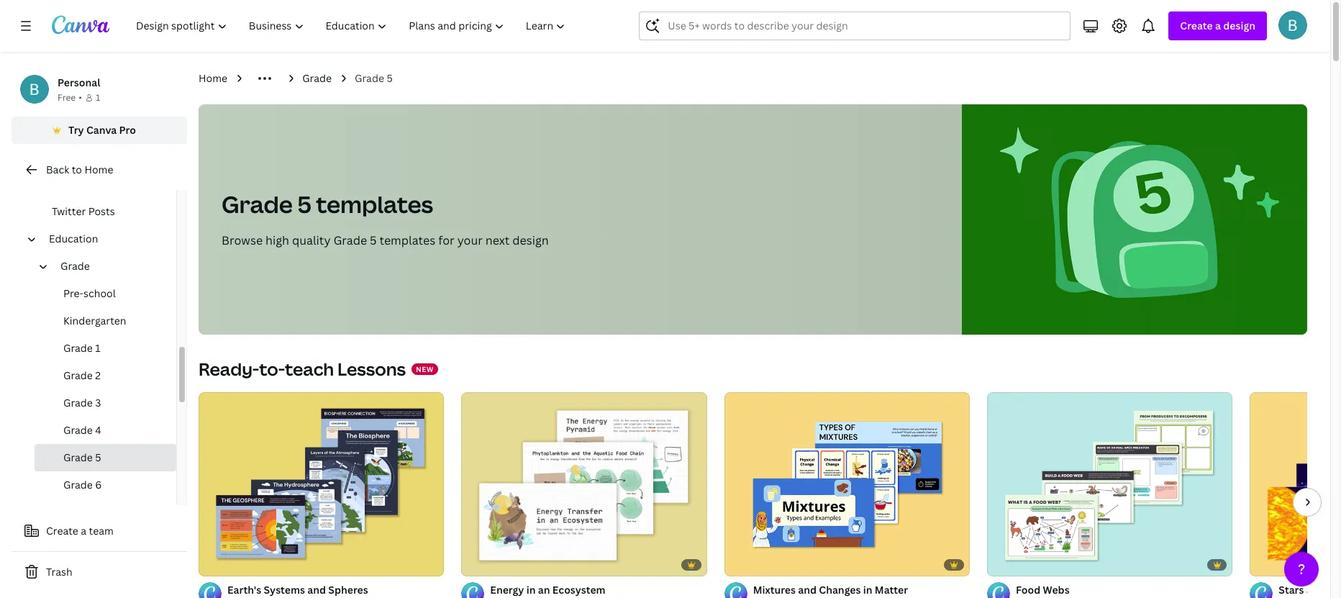 Task type: vqa. For each thing, say whether or not it's contained in the screenshot.
"Pro"
yes



Task type: locate. For each thing, give the bounding box(es) containing it.
food webs link
[[1016, 582, 1233, 598]]

twitter posts link
[[23, 198, 176, 225]]

home
[[199, 71, 228, 85], [84, 163, 113, 176]]

and
[[308, 583, 326, 597], [798, 583, 817, 597], [1307, 583, 1326, 597]]

kindergarten
[[63, 314, 126, 328]]

5
[[387, 71, 393, 85], [298, 189, 312, 220], [370, 232, 377, 248], [95, 451, 101, 464]]

1 horizontal spatial a
[[1216, 19, 1221, 32]]

create
[[1181, 19, 1213, 32], [46, 524, 78, 538]]

0 horizontal spatial and
[[308, 583, 326, 597]]

stars and con link
[[1279, 582, 1342, 598]]

0 horizontal spatial home
[[84, 163, 113, 176]]

design
[[1224, 19, 1256, 32], [513, 232, 549, 248]]

lessons
[[338, 357, 406, 381]]

stars
[[1279, 583, 1305, 597]]

grade button
[[55, 253, 168, 280]]

0 horizontal spatial grade 5
[[63, 451, 101, 464]]

to
[[72, 163, 82, 176]]

in left matter
[[864, 583, 873, 597]]

home link
[[199, 71, 228, 86]]

1 horizontal spatial design
[[1224, 19, 1256, 32]]

0 vertical spatial design
[[1224, 19, 1256, 32]]

1 vertical spatial design
[[513, 232, 549, 248]]

grade 1
[[63, 341, 101, 355]]

mixtures and changes in matter link
[[753, 582, 970, 598]]

browse
[[222, 232, 263, 248]]

and inside 'link'
[[798, 583, 817, 597]]

stars and con
[[1279, 583, 1342, 597]]

design inside the create a design 'dropdown button'
[[1224, 19, 1256, 32]]

pro
[[119, 123, 136, 137]]

education link
[[43, 225, 168, 253]]

design right next
[[513, 232, 549, 248]]

and left changes
[[798, 583, 817, 597]]

spheres
[[328, 583, 368, 597]]

2 and from the left
[[798, 583, 817, 597]]

1 inside 'link'
[[95, 341, 101, 355]]

create inside button
[[46, 524, 78, 538]]

pre-
[[63, 286, 83, 300]]

and left spheres
[[308, 583, 326, 597]]

energy in an ecosystem link
[[490, 582, 707, 598]]

grade 1 link
[[35, 335, 176, 362]]

earth's
[[227, 583, 261, 597]]

1 and from the left
[[308, 583, 326, 597]]

1 horizontal spatial and
[[798, 583, 817, 597]]

quality
[[292, 232, 331, 248]]

a inside the create a team button
[[81, 524, 86, 538]]

0 horizontal spatial in
[[527, 583, 536, 597]]

5 down the grade 5 templates
[[370, 232, 377, 248]]

0 horizontal spatial a
[[81, 524, 86, 538]]

1 horizontal spatial grade 5
[[355, 71, 393, 85]]

4
[[95, 423, 101, 437]]

media
[[133, 177, 163, 191]]

templates left for
[[380, 232, 436, 248]]

in
[[527, 583, 536, 597], [864, 583, 873, 597]]

high
[[266, 232, 289, 248]]

1 vertical spatial create
[[46, 524, 78, 538]]

earth's systems and spheres image
[[199, 392, 444, 577]]

ecosystem
[[553, 583, 606, 597]]

1 up 2 at the bottom left of page
[[95, 341, 101, 355]]

earth's systems and spheres
[[227, 583, 368, 597]]

a inside the create a design 'dropdown button'
[[1216, 19, 1221, 32]]

2 in from the left
[[864, 583, 873, 597]]

1 horizontal spatial in
[[864, 583, 873, 597]]

team
[[89, 524, 114, 538]]

and for stars and con
[[1307, 583, 1326, 597]]

1 vertical spatial templates
[[380, 232, 436, 248]]

try canva pro
[[68, 123, 136, 137]]

create for create a team
[[46, 524, 78, 538]]

0 horizontal spatial create
[[46, 524, 78, 538]]

0 horizontal spatial design
[[513, 232, 549, 248]]

new
[[416, 364, 434, 374]]

1 vertical spatial 1
[[95, 341, 101, 355]]

twitter
[[52, 204, 86, 218]]

design left brad klo image
[[1224, 19, 1256, 32]]

grade inside button
[[60, 259, 90, 273]]

in inside 'link'
[[864, 583, 873, 597]]

free •
[[58, 91, 82, 104]]

grade 5 down top level navigation element
[[355, 71, 393, 85]]

in left an
[[527, 583, 536, 597]]

back
[[46, 163, 69, 176]]

and left the con
[[1307, 583, 1326, 597]]

templates
[[316, 189, 433, 220], [380, 232, 436, 248]]

5 up quality
[[298, 189, 312, 220]]

create a design
[[1181, 19, 1256, 32]]

0 vertical spatial home
[[199, 71, 228, 85]]

kindergarten link
[[35, 307, 176, 335]]

create a team
[[46, 524, 114, 538]]

2 1 from the top
[[95, 341, 101, 355]]

grade
[[302, 71, 332, 85], [355, 71, 384, 85], [222, 189, 293, 220], [334, 232, 367, 248], [60, 259, 90, 273], [63, 341, 93, 355], [63, 369, 93, 382], [63, 396, 93, 410], [63, 423, 93, 437], [63, 451, 93, 464], [63, 478, 93, 492]]

and for mixtures and changes in matter
[[798, 583, 817, 597]]

5 down top level navigation element
[[387, 71, 393, 85]]

food
[[1016, 583, 1041, 597]]

0 vertical spatial grade 5
[[355, 71, 393, 85]]

1 horizontal spatial create
[[1181, 19, 1213, 32]]

education
[[49, 232, 98, 245]]

0 vertical spatial create
[[1181, 19, 1213, 32]]

1 vertical spatial grade 5
[[63, 451, 101, 464]]

create inside 'dropdown button'
[[1181, 19, 1213, 32]]

grade 2
[[63, 369, 101, 382]]

templates up browse high quality grade 5 templates for your next design
[[316, 189, 433, 220]]

0 vertical spatial 1
[[96, 91, 100, 104]]

Search search field
[[668, 12, 1062, 40]]

animated social media
[[52, 177, 163, 191]]

2 horizontal spatial and
[[1307, 583, 1326, 597]]

trash link
[[12, 558, 187, 587]]

None search field
[[639, 12, 1071, 40]]

1 right •
[[96, 91, 100, 104]]

grade 5 down the grade 4
[[63, 451, 101, 464]]

back to home
[[46, 163, 113, 176]]

energy
[[490, 583, 524, 597]]

try
[[68, 123, 84, 137]]

0 vertical spatial a
[[1216, 19, 1221, 32]]

browse high quality grade 5 templates for your next design
[[222, 232, 549, 248]]

1 vertical spatial a
[[81, 524, 86, 538]]

1
[[96, 91, 100, 104], [95, 341, 101, 355]]

social
[[101, 177, 130, 191]]

grade inside 'link'
[[63, 341, 93, 355]]

energy in an ecosystem
[[490, 583, 606, 597]]

a
[[1216, 19, 1221, 32], [81, 524, 86, 538]]

3 and from the left
[[1307, 583, 1326, 597]]

grade 5
[[355, 71, 393, 85], [63, 451, 101, 464]]



Task type: describe. For each thing, give the bounding box(es) containing it.
animated social media link
[[23, 171, 176, 198]]

twitter posts
[[52, 204, 115, 218]]

a for design
[[1216, 19, 1221, 32]]

create a team button
[[12, 517, 187, 546]]

1 in from the left
[[527, 583, 536, 597]]

grade 4 link
[[35, 417, 176, 444]]

•
[[79, 91, 82, 104]]

mixtures and changes in matter image
[[725, 392, 970, 577]]

food webs image
[[988, 392, 1233, 577]]

grade 5 templates
[[222, 189, 433, 220]]

animated
[[52, 177, 99, 191]]

6
[[95, 478, 102, 492]]

con
[[1328, 583, 1342, 597]]

5 down 4
[[95, 451, 101, 464]]

3
[[95, 396, 101, 410]]

ready-
[[199, 357, 259, 381]]

pre-school link
[[35, 280, 176, 307]]

an
[[538, 583, 550, 597]]

canva
[[86, 123, 117, 137]]

your
[[458, 232, 483, 248]]

grade 3
[[63, 396, 101, 410]]

grade 2 link
[[35, 362, 176, 389]]

create a design button
[[1169, 12, 1268, 40]]

free
[[58, 91, 76, 104]]

top level navigation element
[[127, 12, 578, 40]]

back to home link
[[12, 155, 187, 184]]

grade 6 link
[[35, 471, 176, 499]]

grade 6
[[63, 478, 102, 492]]

1 horizontal spatial home
[[199, 71, 228, 85]]

try canva pro button
[[12, 117, 187, 144]]

ready-to-teach lessons
[[199, 357, 406, 381]]

grade 3 link
[[35, 389, 176, 417]]

matter
[[875, 583, 908, 597]]

energy in an ecosystem image
[[462, 392, 707, 577]]

teach
[[285, 357, 334, 381]]

pre-school
[[63, 286, 116, 300]]

1 vertical spatial home
[[84, 163, 113, 176]]

grade 4
[[63, 423, 101, 437]]

a for team
[[81, 524, 86, 538]]

changes
[[819, 583, 861, 597]]

for
[[438, 232, 455, 248]]

trash
[[46, 565, 72, 579]]

systems
[[264, 583, 305, 597]]

mixtures and changes in matter
[[753, 583, 908, 597]]

mixtures
[[753, 583, 796, 597]]

brad klo image
[[1279, 11, 1308, 40]]

and inside "link"
[[308, 583, 326, 597]]

posts
[[88, 204, 115, 218]]

webs
[[1043, 583, 1070, 597]]

stars and constellations image
[[1251, 392, 1342, 577]]

0 vertical spatial templates
[[316, 189, 433, 220]]

next
[[486, 232, 510, 248]]

to-
[[259, 357, 285, 381]]

school
[[83, 286, 116, 300]]

create for create a design
[[1181, 19, 1213, 32]]

1 1 from the top
[[96, 91, 100, 104]]

food webs
[[1016, 583, 1070, 597]]

2
[[95, 369, 101, 382]]

personal
[[58, 76, 100, 89]]

earth's systems and spheres link
[[227, 582, 444, 598]]



